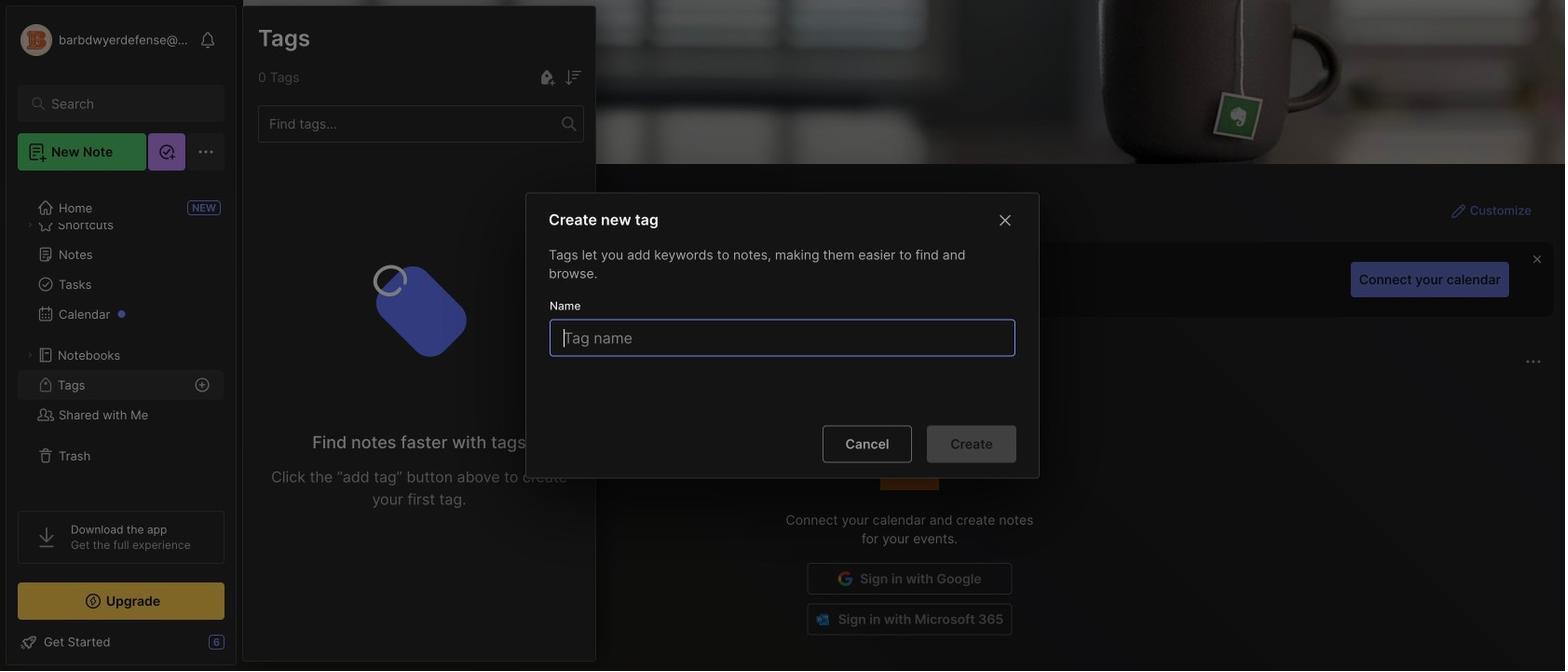 Task type: locate. For each thing, give the bounding box(es) containing it.
main element
[[0, 0, 242, 671]]

close image
[[995, 209, 1017, 232]]

create new tag image
[[536, 66, 558, 89]]

tree inside main 'element'
[[7, 182, 236, 494]]

None search field
[[51, 92, 200, 115]]

none search field inside main 'element'
[[51, 92, 200, 115]]

tree
[[7, 182, 236, 494]]

Search text field
[[51, 95, 200, 113]]



Task type: vqa. For each thing, say whether or not it's contained in the screenshot.
top Notes
no



Task type: describe. For each thing, give the bounding box(es) containing it.
Find tags… text field
[[259, 111, 562, 137]]

Tag name text field
[[562, 320, 1008, 356]]

expand notebooks image
[[24, 350, 35, 361]]



